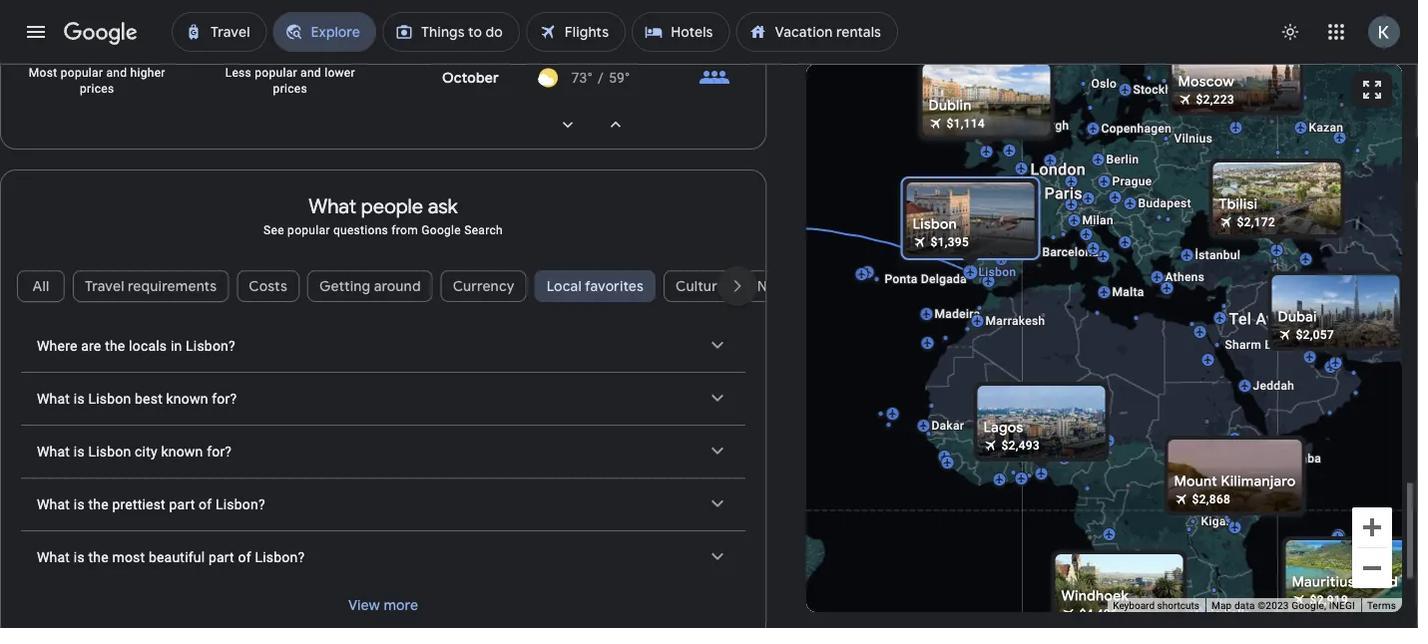 Task type: describe. For each thing, give the bounding box(es) containing it.
shortcuts
[[1158, 601, 1200, 613]]

aviv-
[[1256, 310, 1293, 329]]

is for what is lisbon city known for?
[[74, 444, 85, 460]]

view larger map image
[[1361, 78, 1385, 102]]

travel requirements
[[85, 278, 217, 296]]

tehran
[[1322, 287, 1361, 300]]

neighborhoods
[[757, 278, 861, 296]]

all
[[33, 278, 49, 296]]

culture button
[[664, 263, 737, 311]]

next image
[[714, 263, 762, 311]]

barcelona
[[1043, 246, 1099, 260]]

ababa
[[1286, 452, 1322, 466]]

london
[[1031, 160, 1086, 179]]

known for best
[[166, 391, 208, 407]]

madeira
[[935, 307, 981, 321]]

are
[[81, 338, 101, 355]]

milan
[[1083, 214, 1114, 228]]

google,
[[1292, 601, 1327, 613]]

marrakesh
[[986, 314, 1046, 328]]

ponta delgada
[[885, 273, 967, 287]]

where
[[37, 338, 77, 355]]

prague
[[1113, 175, 1152, 189]]

most popular and higher prices
[[29, 66, 165, 96]]

neighborhoods button
[[745, 271, 873, 303]]

map region
[[767, 0, 1419, 629]]

addis
[[1250, 452, 1283, 466]]

2493 US dollars text field
[[1002, 439, 1040, 453]]

what is lisbon best known for?
[[37, 391, 237, 407]]

2868 US dollars text field
[[1193, 493, 1231, 507]]

stockholm
[[1134, 83, 1194, 97]]

all button
[[17, 263, 65, 311]]

mauritius
[[1292, 574, 1355, 592]]

addis ababa
[[1250, 452, 1322, 466]]

english (united states) button
[[233, 589, 436, 621]]

what for what is the prettiest part of lisbon?
[[37, 497, 70, 513]]

main menu image
[[24, 20, 48, 44]]

questions
[[333, 224, 388, 238]]

currency
[[453, 278, 515, 296]]

change appearance image
[[1267, 8, 1315, 56]]

is for what is the prettiest part of lisbon?
[[74, 497, 85, 513]]

dakar
[[932, 419, 965, 433]]

of inside dropdown button
[[199, 497, 212, 513]]

more
[[384, 597, 418, 615]]

around
[[374, 278, 421, 296]]

tbilisi
[[1219, 196, 1258, 214]]

is for what is the most beautiful part of lisbon?
[[74, 550, 85, 566]]

$1,114
[[947, 117, 985, 131]]

map
[[1212, 601, 1232, 613]]

jeddah
[[1253, 379, 1295, 393]]

less popular and lower prices
[[225, 66, 355, 96]]

lisbon? inside dropdown button
[[216, 497, 265, 513]]

the for locals
[[105, 338, 125, 355]]

windhoek
[[1062, 588, 1129, 606]]

2919 US dollars text field
[[1310, 594, 1349, 608]]

local favorites button
[[535, 263, 656, 311]]

see
[[264, 224, 284, 238]]

local favorites
[[547, 278, 644, 296]]

59°
[[609, 70, 630, 86]]

keyboard shortcuts button
[[1113, 600, 1200, 614]]

keyboard
[[1113, 601, 1155, 613]]

1395 US dollars text field
[[931, 236, 969, 250]]

mount
[[1175, 473, 1218, 491]]

$2,919
[[1310, 594, 1349, 608]]

search
[[464, 224, 503, 238]]

kilimanjaro
[[1221, 473, 1296, 491]]

loading results progress bar
[[0, 64, 1419, 68]]

$2,493
[[1002, 439, 1040, 453]]

dublin
[[929, 97, 972, 115]]

travel requirements button
[[73, 263, 229, 311]]

1114 US dollars text field
[[947, 117, 985, 131]]

costs
[[249, 278, 287, 296]]

what for what people ask see popular questions from google search
[[309, 194, 356, 219]]

the for prettiest
[[88, 497, 109, 513]]

4406 US dollars text field
[[1080, 608, 1118, 622]]

lisbon inside dropdown button
[[88, 391, 131, 407]]

kigali
[[1201, 515, 1233, 529]]

of inside dropdown button
[[238, 550, 251, 566]]

lisbon? inside dropdown button
[[186, 338, 235, 355]]

victoria
[[1178, 608, 1221, 622]]

where are the locals in lisbon? button
[[21, 321, 746, 372]]

tab list containing all
[[1, 263, 873, 331]]

popular for less
[[255, 66, 297, 80]]

where are the locals in lisbon?
[[37, 338, 235, 355]]

locals
[[129, 338, 167, 355]]

$2,172
[[1237, 216, 1276, 230]]

states)
[[373, 596, 420, 614]]

from
[[392, 224, 418, 238]]

popular for most
[[61, 66, 103, 80]]

previous month image
[[592, 101, 640, 149]]

islands
[[1027, 54, 1068, 68]]

oslo
[[1092, 77, 1117, 91]]

$4,406
[[1080, 608, 1118, 622]]



Task type: locate. For each thing, give the bounding box(es) containing it.
known inside "dropdown button"
[[161, 444, 203, 460]]

moscow
[[1179, 73, 1235, 91]]

october
[[442, 69, 499, 87]]

and for higher
[[106, 66, 127, 80]]

known
[[166, 391, 208, 407], [161, 444, 203, 460]]

requirements
[[128, 278, 217, 296]]

beautiful
[[149, 550, 205, 566]]

is inside dropdown button
[[74, 550, 85, 566]]

/
[[598, 70, 604, 86]]

part right prettiest
[[169, 497, 195, 513]]

is left 'city'
[[74, 444, 85, 460]]

the
[[105, 338, 125, 355], [88, 497, 109, 513], [88, 550, 109, 566]]

popular right less
[[255, 66, 297, 80]]

is
[[74, 391, 85, 407], [74, 444, 85, 460], [74, 497, 85, 513], [74, 550, 85, 566]]

$2,868
[[1193, 493, 1231, 507]]

island
[[1359, 574, 1399, 592]]

terms
[[1368, 601, 1397, 613]]

paris
[[1045, 184, 1083, 203]]

1 vertical spatial known
[[161, 444, 203, 460]]

for? inside "dropdown button"
[[207, 444, 232, 460]]

lisbon? right the in
[[186, 338, 235, 355]]

known right 'city'
[[161, 444, 203, 460]]

1 is from the top
[[74, 391, 85, 407]]

prices inside the most popular and higher prices
[[80, 82, 114, 96]]

athens
[[1166, 271, 1205, 285]]

and
[[106, 66, 127, 80], [301, 66, 321, 80]]

view more button
[[325, 588, 441, 624]]

is inside dropdown button
[[74, 391, 85, 407]]

(united
[[322, 596, 370, 614]]

for? right best
[[212, 391, 237, 407]]

most
[[112, 550, 145, 566]]

for? right 'city'
[[207, 444, 232, 460]]

data
[[1235, 601, 1255, 613]]

what is the prettiest part of lisbon?
[[37, 497, 265, 513]]

busy image
[[699, 62, 731, 94]]

higher
[[130, 66, 165, 80]]

0 vertical spatial the
[[105, 338, 125, 355]]

tab list
[[1, 263, 873, 331]]

mauritius island
[[1292, 574, 1399, 592]]

people
[[361, 194, 423, 219]]

1 horizontal spatial part
[[209, 550, 234, 566]]

2172 US dollars text field
[[1237, 216, 1276, 230]]

for? inside dropdown button
[[212, 391, 237, 407]]

what inside "dropdown button"
[[37, 444, 70, 460]]

what inside dropdown button
[[37, 391, 70, 407]]

costs button
[[237, 263, 299, 311]]

what is lisbon city known for?
[[37, 444, 232, 460]]

sheikh
[[1280, 338, 1318, 352]]

terms link
[[1368, 601, 1397, 613]]

the for most
[[88, 550, 109, 566]]

delgada
[[921, 273, 967, 287]]

what people ask see popular questions from google search
[[264, 194, 503, 238]]

1 vertical spatial for?
[[207, 444, 232, 460]]

region
[[1, 321, 766, 584]]

the right are on the left
[[105, 338, 125, 355]]

most
[[29, 66, 57, 80]]

the inside dropdown button
[[88, 550, 109, 566]]

popular right see
[[288, 224, 330, 238]]

city
[[135, 444, 158, 460]]

local favorites tab panel
[[1, 321, 766, 629]]

what left 'city'
[[37, 444, 70, 460]]

1 horizontal spatial prices
[[273, 82, 307, 96]]

what inside dropdown button
[[37, 550, 70, 566]]

0 vertical spatial lisbon?
[[186, 338, 235, 355]]

and left lower
[[301, 66, 321, 80]]

less
[[225, 66, 252, 80]]

$1,395
[[931, 236, 969, 250]]

lisbon up marrakesh
[[979, 266, 1017, 280]]

what inside dropdown button
[[37, 497, 70, 513]]

is down are on the left
[[74, 391, 85, 407]]

prices inside less popular and lower prices
[[273, 82, 307, 96]]

1 horizontal spatial of
[[238, 550, 251, 566]]

part inside dropdown button
[[209, 550, 234, 566]]

of right beautiful
[[238, 550, 251, 566]]

©2023
[[1258, 601, 1289, 613]]

0 vertical spatial of
[[199, 497, 212, 513]]

for?
[[212, 391, 237, 407], [207, 444, 232, 460]]

73°
[[572, 70, 593, 86]]

lisbon? up english
[[255, 550, 305, 566]]

is inside dropdown button
[[74, 497, 85, 513]]

and inside the most popular and higher prices
[[106, 66, 127, 80]]

and for lower
[[301, 66, 321, 80]]

what is the most beautiful part of lisbon?
[[37, 550, 305, 566]]

what for what is lisbon best known for?
[[37, 391, 70, 407]]

and inside less popular and lower prices
[[301, 66, 321, 80]]

lisbon inside "dropdown button"
[[88, 444, 131, 460]]

0 horizontal spatial of
[[199, 497, 212, 513]]

ask
[[428, 194, 458, 219]]

what inside what people ask see popular questions from google search
[[309, 194, 356, 219]]

getting around button
[[307, 263, 433, 311]]

1 vertical spatial the
[[88, 497, 109, 513]]

popular inside less popular and lower prices
[[255, 66, 297, 80]]

favorites
[[585, 278, 644, 296]]

what is the prettiest part of lisbon? button
[[21, 479, 746, 531]]

part inside dropdown button
[[169, 497, 195, 513]]

0 horizontal spatial and
[[106, 66, 127, 80]]

the left prettiest
[[88, 497, 109, 513]]

mount kilimanjaro
[[1175, 473, 1296, 491]]

known for city
[[161, 444, 203, 460]]

2223 US dollars text field
[[1196, 93, 1235, 107]]

what left prettiest
[[37, 497, 70, 513]]

lisbon left best
[[88, 391, 131, 407]]

4 is from the top
[[74, 550, 85, 566]]

prices for lower
[[273, 82, 307, 96]]

of up beautiful
[[199, 497, 212, 513]]

2 is from the top
[[74, 444, 85, 460]]

inegi
[[1330, 601, 1356, 613]]

what is lisbon best known for? button
[[21, 373, 746, 425]]

i̇stanbul
[[1195, 249, 1241, 263]]

saint petersburg
[[1203, 77, 1298, 91]]

edinburgh
[[1013, 119, 1070, 133]]

region containing where are the locals in lisbon?
[[1, 321, 766, 584]]

is left prettiest
[[74, 497, 85, 513]]

of
[[199, 497, 212, 513], [238, 550, 251, 566]]

what is the most beautiful part of lisbon? button
[[21, 532, 746, 584]]

currency button
[[441, 263, 527, 311]]

is left most
[[74, 550, 85, 566]]

lisbon
[[913, 216, 957, 234], [979, 266, 1017, 280], [88, 391, 131, 407], [88, 444, 131, 460]]

copenhagen
[[1102, 122, 1172, 136]]

popular inside what people ask see popular questions from google search
[[288, 224, 330, 238]]

known right best
[[166, 391, 208, 407]]

for? for what is lisbon city known for?
[[207, 444, 232, 460]]

and left higher
[[106, 66, 127, 80]]

what left most
[[37, 550, 70, 566]]

what for what is lisbon city known for?
[[37, 444, 70, 460]]

getting around
[[319, 278, 421, 296]]

sharm el-sheikh
[[1225, 338, 1318, 352]]

1 prices from the left
[[80, 82, 114, 96]]

lisbon? up what is the most beautiful part of lisbon?
[[216, 497, 265, 513]]

ponta
[[885, 273, 918, 287]]

1 vertical spatial part
[[209, 550, 234, 566]]

73° / 59°
[[572, 70, 630, 86]]

$2,057
[[1296, 328, 1335, 342]]

0 horizontal spatial prices
[[80, 82, 114, 96]]

partly cloudy image
[[538, 68, 558, 88]]

the inside dropdown button
[[88, 497, 109, 513]]

2 prices from the left
[[273, 82, 307, 96]]

yafo
[[1293, 310, 1327, 329]]

2 vertical spatial lisbon?
[[255, 550, 305, 566]]

1 vertical spatial lisbon?
[[216, 497, 265, 513]]

el-
[[1265, 338, 1280, 352]]

lisbon? inside dropdown button
[[255, 550, 305, 566]]

tel aviv-yafo
[[1229, 310, 1327, 329]]

1 horizontal spatial and
[[301, 66, 321, 80]]

0 horizontal spatial part
[[169, 497, 195, 513]]

what is lisbon city known for? button
[[21, 426, 746, 478]]

what down where
[[37, 391, 70, 407]]

known inside dropdown button
[[166, 391, 208, 407]]

3 is from the top
[[74, 497, 85, 513]]

2057 US dollars text field
[[1296, 328, 1335, 342]]

lisbon left 'city'
[[88, 444, 131, 460]]

prices for higher
[[80, 82, 114, 96]]

in
[[171, 338, 182, 355]]

1 and from the left
[[106, 66, 127, 80]]

popular inside the most popular and higher prices
[[61, 66, 103, 80]]

local
[[547, 278, 582, 296]]

0 vertical spatial known
[[166, 391, 208, 407]]

2 vertical spatial the
[[88, 550, 109, 566]]

next month image
[[544, 101, 592, 149]]

keyboard shortcuts
[[1113, 601, 1200, 613]]

what for what is the most beautiful part of lisbon?
[[37, 550, 70, 566]]

1 vertical spatial of
[[238, 550, 251, 566]]

faroe
[[992, 54, 1023, 68]]

0 vertical spatial part
[[169, 497, 195, 513]]

petersburg
[[1236, 77, 1298, 91]]

english (united states)
[[271, 596, 420, 614]]

is inside "dropdown button"
[[74, 444, 85, 460]]

the inside dropdown button
[[105, 338, 125, 355]]

the left most
[[88, 550, 109, 566]]

2 and from the left
[[301, 66, 321, 80]]

lisbon up the "$1,395"
[[913, 216, 957, 234]]

for? for what is lisbon best known for?
[[212, 391, 237, 407]]

lower
[[325, 66, 355, 80]]

what up the questions
[[309, 194, 356, 219]]

is for what is lisbon best known for?
[[74, 391, 85, 407]]

popular right most
[[61, 66, 103, 80]]

budapest
[[1139, 197, 1192, 211]]

0 vertical spatial for?
[[212, 391, 237, 407]]

travel
[[85, 278, 124, 296]]

part right beautiful
[[209, 550, 234, 566]]

best
[[135, 391, 163, 407]]



Task type: vqa. For each thing, say whether or not it's contained in the screenshot.


